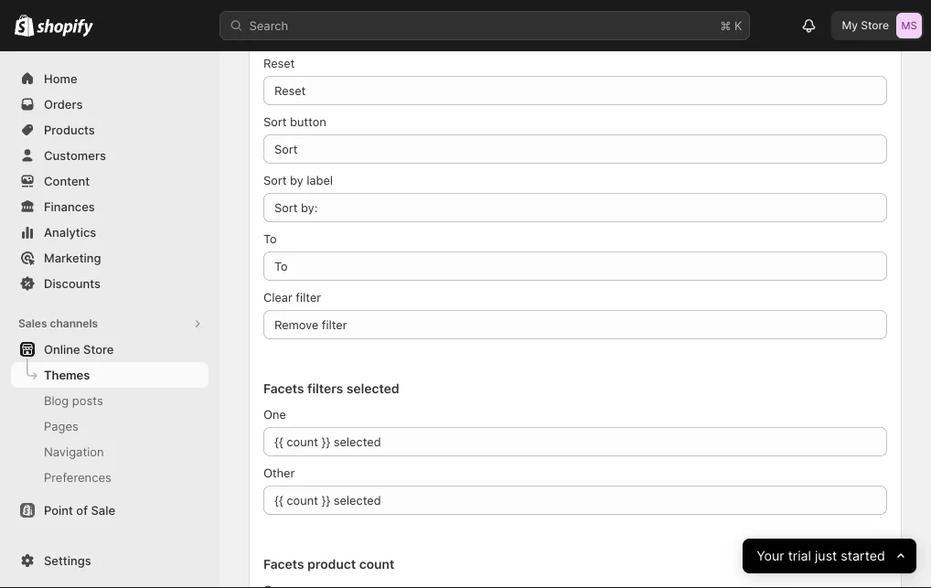 Task type: locate. For each thing, give the bounding box(es) containing it.
online right online store "icon"
[[256, 22, 292, 36]]

online down sales channels
[[44, 342, 80, 356]]

online store
[[256, 22, 325, 36], [44, 342, 114, 356]]

search
[[249, 18, 288, 32]]

1 horizontal spatial store
[[295, 22, 325, 36]]

settings link
[[11, 548, 209, 574]]

add
[[44, 569, 67, 583]]

themes link
[[11, 362, 209, 388]]

online
[[256, 22, 292, 36], [44, 342, 80, 356]]

home link
[[11, 66, 209, 91]]

blog posts link
[[11, 388, 209, 413]]

store
[[861, 19, 889, 32], [295, 22, 325, 36], [83, 342, 114, 356]]

your trial just started
[[757, 548, 885, 564]]

marketing
[[44, 251, 101, 265]]

online store link down channels
[[11, 337, 209, 362]]

online store link right online store "icon"
[[256, 20, 325, 38]]

⌘ k
[[720, 18, 742, 32]]

online store link
[[256, 20, 325, 38], [11, 337, 209, 362]]

themes
[[44, 368, 90, 382]]

orders link
[[11, 91, 209, 117]]

content
[[44, 174, 90, 188]]

1 vertical spatial online store link
[[11, 337, 209, 362]]

0 horizontal spatial online
[[44, 342, 80, 356]]

1 horizontal spatial online
[[256, 22, 292, 36]]

1 horizontal spatial online store
[[256, 22, 325, 36]]

preferences
[[44, 470, 111, 484]]

blog posts
[[44, 393, 103, 408]]

posts
[[72, 393, 103, 408]]

started
[[841, 548, 885, 564]]

0 horizontal spatial shopify image
[[15, 14, 34, 36]]

online store down channels
[[44, 342, 114, 356]]

finances link
[[11, 194, 209, 220]]

0 vertical spatial online store
[[256, 22, 325, 36]]

store right 'my'
[[861, 19, 889, 32]]

sales channels
[[18, 317, 98, 330]]

of
[[76, 503, 88, 517]]

store down sales channels button
[[83, 342, 114, 356]]

store right search
[[295, 22, 325, 36]]

apps
[[70, 569, 98, 583]]

customers link
[[11, 143, 209, 168]]

1 vertical spatial online store
[[44, 342, 114, 356]]

marketing link
[[11, 245, 209, 271]]

0 vertical spatial online store link
[[256, 20, 325, 38]]

online store right online store "icon"
[[256, 22, 325, 36]]

1 horizontal spatial online store link
[[256, 20, 325, 38]]

1 vertical spatial online
[[44, 342, 80, 356]]

point of sale button
[[0, 498, 220, 523]]

⌘
[[720, 18, 731, 32]]

shopify image
[[15, 14, 34, 36], [37, 19, 94, 37]]

navigation
[[44, 445, 104, 459]]

0 horizontal spatial online store link
[[11, 337, 209, 362]]

analytics
[[44, 225, 96, 239]]

0 vertical spatial online
[[256, 22, 292, 36]]



Task type: vqa. For each thing, say whether or not it's contained in the screenshot.
1st Product from the bottom of the page
no



Task type: describe. For each thing, give the bounding box(es) containing it.
discounts link
[[11, 271, 209, 296]]

add apps button
[[11, 563, 209, 588]]

k
[[735, 18, 742, 32]]

2 horizontal spatial store
[[861, 19, 889, 32]]

your
[[757, 548, 784, 564]]

settings
[[44, 553, 91, 568]]

content link
[[11, 168, 209, 194]]

products link
[[11, 117, 209, 143]]

sale
[[91, 503, 115, 517]]

navigation link
[[11, 439, 209, 465]]

just
[[815, 548, 837, 564]]

my
[[842, 19, 858, 32]]

0 horizontal spatial store
[[83, 342, 114, 356]]

finances
[[44, 199, 95, 214]]

my store
[[842, 19, 889, 32]]

your trial just started button
[[743, 539, 917, 574]]

blog
[[44, 393, 69, 408]]

point of sale link
[[11, 498, 209, 523]]

point
[[44, 503, 73, 517]]

my store image
[[896, 13, 922, 38]]

1 horizontal spatial shopify image
[[37, 19, 94, 37]]

products
[[44, 123, 95, 137]]

analytics link
[[11, 220, 209, 245]]

preferences link
[[11, 465, 209, 490]]

trial
[[788, 548, 811, 564]]

add apps
[[44, 569, 98, 583]]

home
[[44, 71, 77, 86]]

sales channels button
[[11, 311, 209, 337]]

pages
[[44, 419, 79, 433]]

online store image
[[231, 20, 249, 38]]

apps button
[[11, 538, 209, 563]]

apps
[[18, 544, 46, 557]]

customers
[[44, 148, 106, 162]]

channels
[[50, 317, 98, 330]]

sales
[[18, 317, 47, 330]]

discounts
[[44, 276, 101, 290]]

0 horizontal spatial online store
[[44, 342, 114, 356]]

point of sale
[[44, 503, 115, 517]]

orders
[[44, 97, 83, 111]]

pages link
[[11, 413, 209, 439]]



